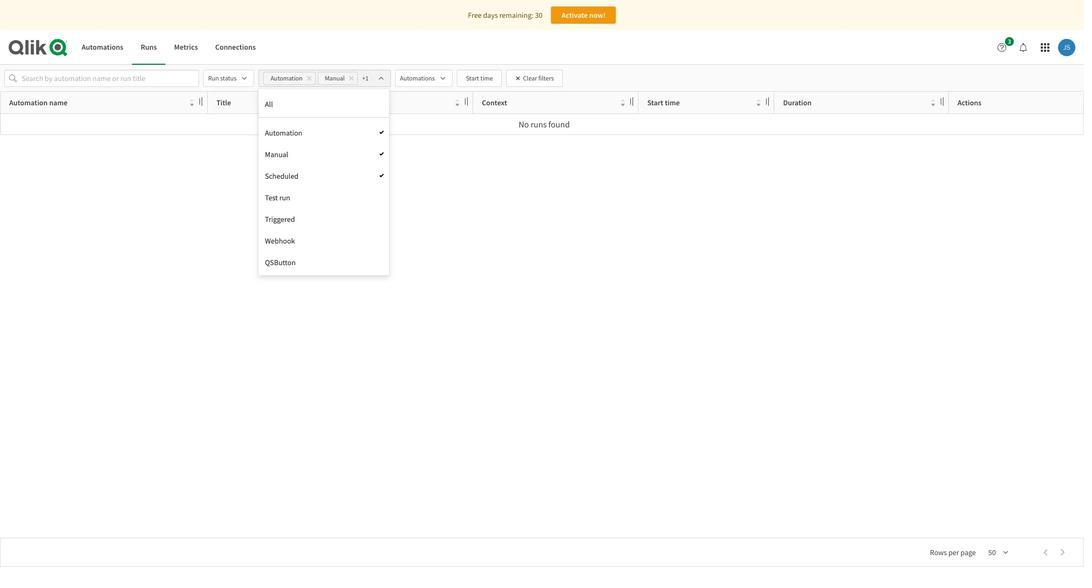 Task type: describe. For each thing, give the bounding box(es) containing it.
triggered
[[265, 215, 295, 224]]

context
[[482, 98, 507, 108]]

30
[[535, 10, 543, 20]]

+1
[[362, 74, 369, 82]]

metrics button
[[165, 30, 207, 65]]

no
[[519, 119, 529, 130]]

now!
[[589, 10, 606, 20]]

automation inside list box
[[265, 128, 302, 138]]

clear
[[523, 74, 537, 82]]

automations button
[[73, 30, 132, 65]]

clear filters button
[[506, 70, 563, 87]]

manual button
[[318, 72, 358, 85]]

remaining:
[[499, 10, 533, 20]]

connections
[[215, 42, 256, 52]]

1 vertical spatial start time
[[647, 98, 680, 108]]

duration
[[783, 98, 812, 108]]

free
[[468, 10, 482, 20]]

Search by automation name or run title text field
[[22, 70, 182, 87]]

list box containing all
[[258, 89, 389, 276]]

name
[[49, 98, 68, 108]]

per
[[948, 548, 959, 558]]

1 vertical spatial start
[[647, 98, 663, 108]]

0 horizontal spatial manual
[[265, 150, 288, 159]]

days
[[483, 10, 498, 20]]

rows
[[930, 548, 947, 558]]

filters
[[538, 74, 554, 82]]

automation inside 'button'
[[271, 74, 303, 82]]

automation button
[[264, 72, 316, 85]]

start time button
[[457, 70, 502, 87]]



Task type: locate. For each thing, give the bounding box(es) containing it.
webhook
[[265, 236, 295, 246]]

manual inside button
[[325, 74, 345, 82]]

start inside start time button
[[466, 74, 479, 82]]

0 vertical spatial time
[[480, 74, 493, 82]]

0 vertical spatial start time
[[466, 74, 493, 82]]

page
[[961, 548, 976, 558]]

automations
[[82, 42, 123, 52]]

0 horizontal spatial time
[[480, 74, 493, 82]]

qsbutton
[[265, 258, 296, 268]]

title
[[216, 98, 231, 108]]

2 vertical spatial automation
[[265, 128, 302, 138]]

1 vertical spatial automation
[[9, 98, 48, 108]]

1 vertical spatial time
[[665, 98, 680, 108]]

manual
[[325, 74, 345, 82], [265, 150, 288, 159]]

automation name
[[9, 98, 68, 108]]

free days remaining: 30
[[468, 10, 543, 20]]

automation left 'name'
[[9, 98, 48, 108]]

start time inside start time button
[[466, 74, 493, 82]]

list box
[[258, 89, 389, 276]]

all
[[265, 99, 273, 109]]

time inside button
[[480, 74, 493, 82]]

activate now! link
[[551, 6, 616, 24]]

manual up scheduled
[[265, 150, 288, 159]]

activate now!
[[562, 10, 606, 20]]

connections button
[[207, 30, 264, 65]]

metrics
[[174, 42, 198, 52]]

0 vertical spatial manual
[[325, 74, 345, 82]]

1 horizontal spatial time
[[665, 98, 680, 108]]

0 horizontal spatial start
[[466, 74, 479, 82]]

1 horizontal spatial start
[[647, 98, 663, 108]]

runs
[[531, 119, 547, 130]]

start
[[466, 74, 479, 82], [647, 98, 663, 108]]

clear filters
[[523, 74, 554, 82]]

0 horizontal spatial start time
[[466, 74, 493, 82]]

tab list
[[73, 30, 264, 65]]

automation down the all
[[265, 128, 302, 138]]

automation up the all
[[271, 74, 303, 82]]

scheduled
[[265, 171, 298, 181]]

time
[[480, 74, 493, 82], [665, 98, 680, 108]]

0 vertical spatial automation
[[271, 74, 303, 82]]

no runs found
[[519, 119, 570, 130]]

runs
[[141, 42, 157, 52]]

runs button
[[132, 30, 165, 65]]

test run
[[265, 193, 290, 203]]

automation
[[271, 74, 303, 82], [9, 98, 48, 108], [265, 128, 302, 138]]

run
[[279, 193, 290, 203]]

1 horizontal spatial start time
[[647, 98, 680, 108]]

rows per page
[[930, 548, 976, 558]]

tab list containing automations
[[73, 30, 264, 65]]

1 vertical spatial manual
[[265, 150, 288, 159]]

actions
[[957, 98, 981, 108]]

all option
[[258, 96, 389, 113]]

test
[[265, 193, 278, 203]]

start time
[[466, 74, 493, 82], [647, 98, 680, 108]]

0 vertical spatial start
[[466, 74, 479, 82]]

found
[[548, 119, 570, 130]]

1 horizontal spatial manual
[[325, 74, 345, 82]]

activate
[[562, 10, 588, 20]]

manual up "all" option
[[325, 74, 345, 82]]

option
[[258, 117, 389, 118]]



Task type: vqa. For each thing, say whether or not it's contained in the screenshot.
started.
no



